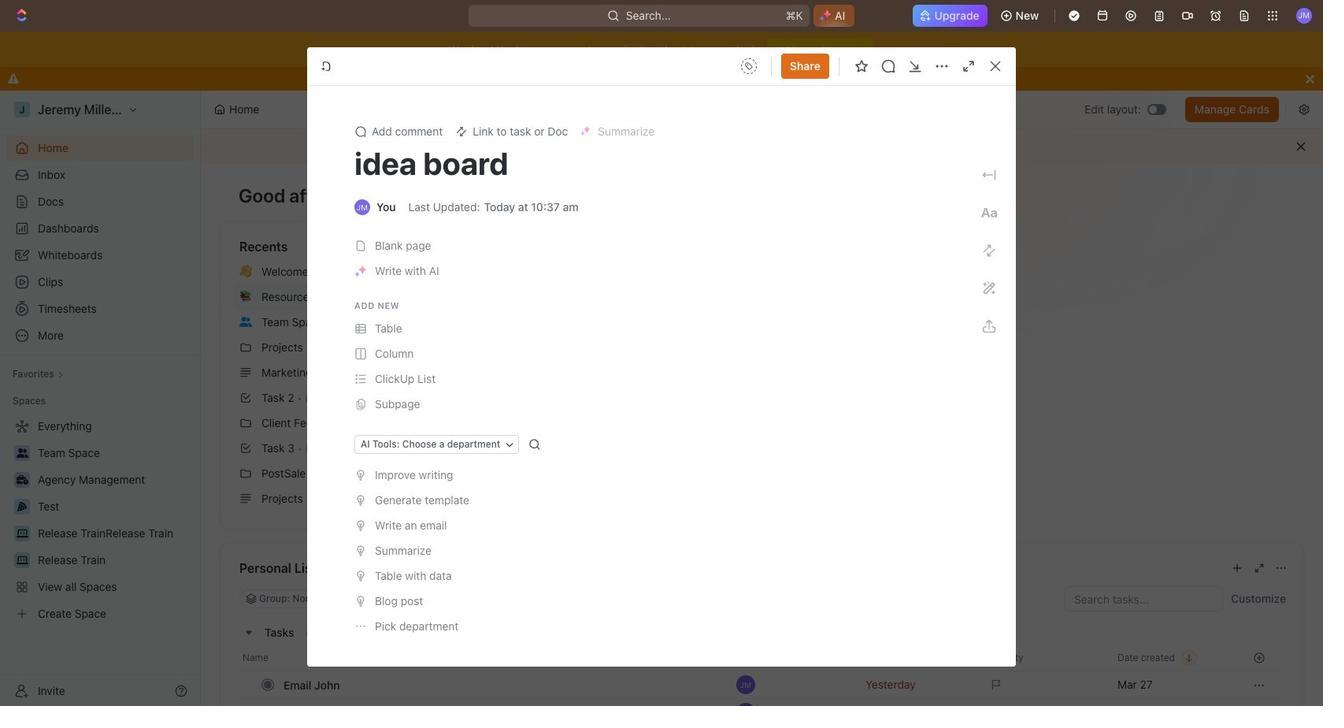 Task type: locate. For each thing, give the bounding box(es) containing it.
user group image
[[240, 317, 252, 327]]

alert
[[201, 129, 1324, 164]]

tree
[[6, 414, 194, 627]]



Task type: vqa. For each thing, say whether or not it's contained in the screenshot.
sidebar navigation
yes



Task type: describe. For each thing, give the bounding box(es) containing it.
tree inside sidebar navigation
[[6, 414, 194, 627]]

sidebar navigation
[[0, 91, 201, 706]]

dropdown menu image
[[737, 54, 762, 79]]

Search tasks... text field
[[1065, 587, 1223, 611]]



